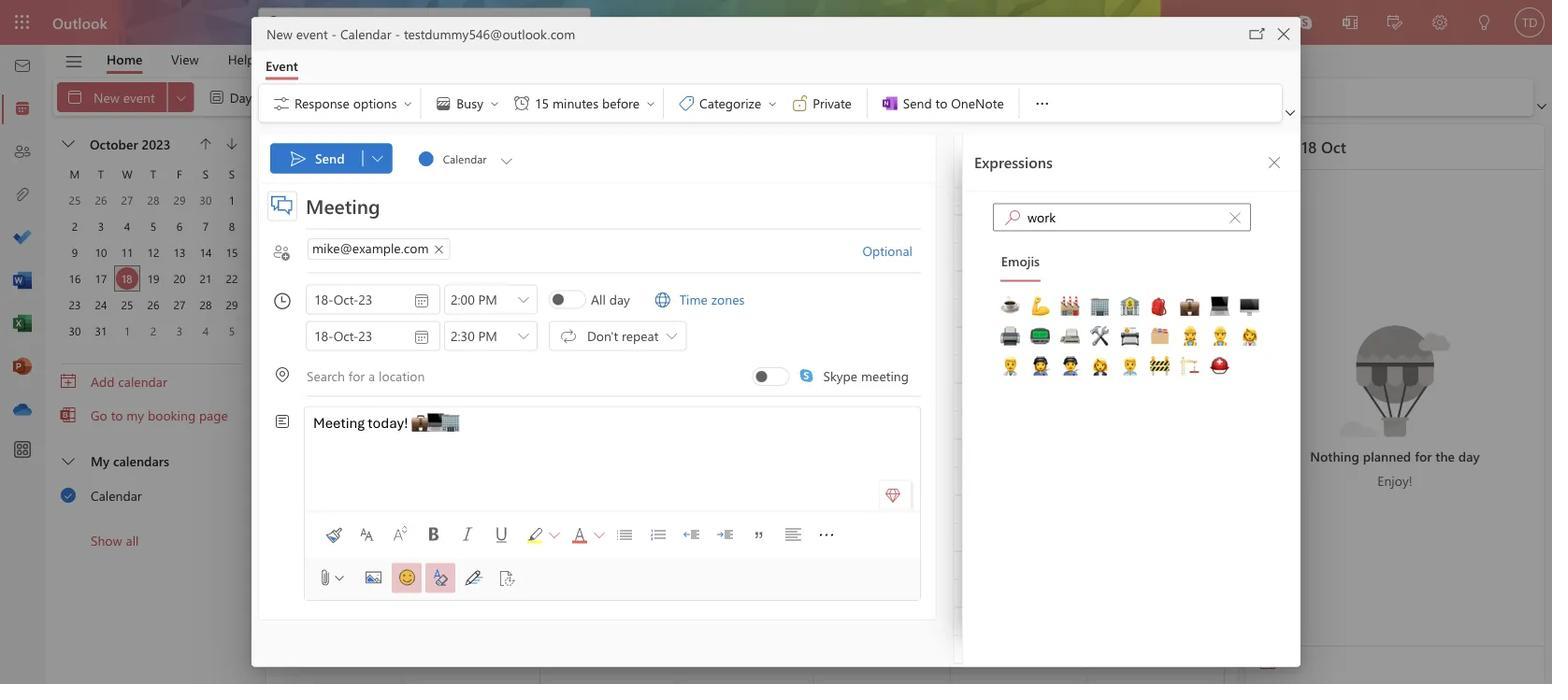 Task type: vqa. For each thing, say whether or not it's contained in the screenshot.


Task type: describe. For each thing, give the bounding box(es) containing it.
0 vertical spatial 5 button
[[142, 215, 165, 238]]

 private
[[790, 94, 852, 112]]

12 button
[[142, 241, 165, 264]]

agenda view section
[[1246, 124, 1545, 685]]

3 am from the top
[[429, 393, 446, 408]]

End time text field
[[445, 322, 513, 350]]

22
[[226, 271, 238, 286]]

08
[[1096, 283, 1110, 301]]

 for bottommost  button
[[1267, 155, 1282, 170]]

9 for 9
[[72, 245, 78, 260]]

0 vertical spatial 4 button
[[116, 215, 138, 238]]

 week
[[388, 88, 442, 107]]

 right  'button'
[[405, 139, 420, 154]]

🏢 button
[[1083, 292, 1113, 322]]

1 horizontal spatial 26 button
[[142, 294, 165, 316]]

☕ button
[[993, 292, 1023, 322]]

1 vertical spatial 14
[[959, 365, 973, 382]]

💻 inside 💻 button
[[1210, 296, 1226, 317]]

0 vertical spatial  button
[[1271, 21, 1297, 47]]

👷‍♂️ button
[[1203, 322, 1233, 352]]

pm for 6 pm
[[974, 443, 990, 458]]

event
[[296, 25, 328, 42]]

nov
[[558, 609, 582, 626]]

home
[[107, 50, 143, 68]]

meet
[[1208, 13, 1238, 30]]

excel image
[[13, 315, 32, 334]]

1 10 am testdummy2  from the top
[[414, 311, 529, 326]]

19
[[147, 271, 159, 286]]

0 horizontal spatial 02
[[274, 283, 288, 301]]

 for start time text box
[[412, 291, 431, 310]]

2 vertical spatial 26
[[685, 527, 699, 545]]

increase indent image
[[711, 520, 741, 550]]

powerpoint image
[[13, 358, 32, 377]]

2023
[[142, 135, 171, 152]]


[[1033, 94, 1052, 112]]

15 inside 15 button
[[226, 245, 238, 260]]

1 horizontal spatial 28 button
[[195, 294, 217, 316]]


[[61, 374, 76, 389]]


[[1176, 15, 1191, 30]]

month
[[485, 88, 524, 105]]

sunday element
[[219, 161, 245, 187]]

25 left sep
[[274, 202, 288, 219]]

 inside  15 minutes before 
[[645, 98, 657, 109]]

Invite attendees text field
[[306, 238, 850, 264]]

1 left the nov
[[548, 609, 555, 626]]

9 for 9 pm
[[964, 611, 971, 626]]

1 horizontal spatial 27 button
[[168, 294, 191, 316]]

grid inside wed, 18 oct application
[[993, 292, 1274, 382]]

🚧 button
[[1143, 352, 1173, 382]]

 left 
[[372, 153, 383, 164]]

planned
[[1363, 447, 1411, 465]]

week
[[338, 88, 367, 105]]

0 horizontal spatial 1 button
[[116, 320, 138, 342]]

1 vertical spatial 25 button
[[116, 294, 138, 316]]

 for end time text field
[[412, 328, 431, 346]]

1 horizontal spatial 4 button
[[195, 320, 217, 342]]

new group
[[57, 79, 633, 116]]

wednesday element
[[114, 161, 140, 187]]

insert pictures inline image
[[358, 563, 388, 593]]

0 vertical spatial 2 button
[[64, 215, 86, 238]]

 button
[[1245, 21, 1271, 47]]

f
[[177, 166, 182, 181]]

2 for topmost 2 button
[[72, 219, 78, 234]]

decrease indent image
[[677, 520, 707, 550]]

 left bullets (⌘+.) image at the bottom left of the page
[[594, 530, 605, 541]]

add calendar
[[91, 373, 167, 390]]

 button
[[55, 46, 93, 78]]

meet now
[[1208, 13, 1268, 30]]

share group
[[730, 79, 875, 116]]

files image
[[13, 186, 32, 205]]

2 am from the top
[[429, 311, 446, 326]]


[[1005, 210, 1020, 225]]

10 left end time text field
[[414, 311, 426, 326]]

2 vertical spatial 28
[[959, 527, 973, 545]]

sunday
[[1096, 177, 1131, 192]]

0 vertical spatial 25 button
[[64, 189, 86, 211]]

 button left 
[[363, 143, 392, 173]]

0 horizontal spatial 26 button
[[90, 189, 112, 211]]

09
[[274, 365, 288, 382]]

Repeat: field
[[582, 327, 685, 346]]

👨‍🏭 button
[[1053, 352, 1083, 382]]

25 right 24 'button'
[[121, 297, 133, 312]]

 button left font color icon
[[548, 520, 561, 550]]

10 down 'tuesday'
[[414, 230, 426, 245]]

1 vertical spatial 5 button
[[221, 320, 243, 342]]

go to my booking page
[[91, 407, 228, 424]]

👩‍🏭 button
[[1023, 352, 1053, 382]]

🏢 inside 🏢 button
[[1090, 296, 1106, 317]]

0 horizontal spatial 28
[[147, 193, 159, 208]]

editor image
[[459, 563, 489, 593]]

4 for the rightmost 4 button
[[203, 324, 209, 339]]

s for 'saturday' "element" at top left
[[203, 166, 209, 181]]

minutes
[[553, 94, 599, 111]]

1 vertical spatial  button
[[1260, 147, 1290, 177]]

format painter image
[[318, 520, 348, 550]]

 inside 'new' group
[[463, 88, 482, 107]]

2 vertical spatial 15
[[1096, 365, 1110, 382]]

9 pm
[[964, 611, 990, 626]]

1 down sunday element
[[229, 193, 235, 208]]

options
[[353, 94, 397, 111]]

10 up meeting today! 💼 💻 🏢
[[414, 393, 426, 408]]

23 button
[[64, 294, 86, 316]]

11
[[121, 245, 133, 260]]

saturday element
[[193, 161, 219, 187]]

3 testdummy2 from the top
[[450, 393, 515, 408]]

dialog containing ☕
[[0, 0, 1552, 685]]

monday element
[[62, 161, 88, 187]]

to for go
[[111, 407, 123, 424]]

18 inside agenda view section
[[1302, 136, 1317, 158]]

Search for a location field
[[306, 360, 749, 389]]

1 horizontal spatial 24
[[411, 527, 425, 545]]

tags group
[[668, 84, 863, 122]]

4 inside document
[[964, 330, 971, 345]]

0 horizontal spatial 26
[[95, 193, 107, 208]]

 down "search for a location" "field"
[[514, 393, 529, 408]]

pm for 4 pm
[[974, 330, 990, 345]]

calendars
[[113, 452, 169, 470]]

optional
[[863, 242, 913, 259]]


[[64, 52, 84, 72]]

private
[[813, 94, 852, 111]]

2 repeating event image from the top
[[514, 308, 529, 330]]

1 horizontal spatial 28
[[200, 297, 212, 312]]

oct inside agenda view section
[[1321, 136, 1347, 158]]

october
[[90, 135, 138, 152]]

nothing planned for the day enjoy!
[[1310, 447, 1480, 489]]

optional button
[[854, 236, 921, 266]]

onenote
[[951, 94, 1004, 111]]

more formatting options image
[[812, 520, 842, 550]]

💻 button
[[1203, 292, 1233, 322]]

1 vertical spatial 26
[[147, 297, 159, 312]]

document containing ☕
[[0, 0, 1552, 685]]

23
[[69, 297, 81, 312]]

event button
[[252, 51, 312, 80]]

17
[[95, 271, 107, 286]]

10 down end date text box
[[411, 365, 425, 382]]

1 vertical spatial 04
[[959, 609, 973, 626]]

 button
[[219, 131, 245, 157]]

 inside  response options 
[[402, 98, 414, 109]]

3 for the top 3 "button"
[[98, 219, 104, 234]]

0 vertical spatial 5
[[150, 219, 156, 234]]

go to my booking page button
[[46, 398, 259, 432]]

 up "search for a location" "field"
[[518, 330, 529, 342]]

👷‍♂️
[[1210, 326, 1226, 347]]

1 vertical spatial 3 button
[[168, 320, 191, 342]]

1 horizontal spatial 31
[[411, 609, 425, 626]]

 button
[[54, 131, 84, 157]]

help
[[228, 50, 255, 68]]


[[512, 94, 531, 112]]

1 vertical spatial oct
[[1106, 202, 1127, 219]]

left-rail-appbar navigation
[[4, 45, 41, 432]]

1 right 31 button at the left of the page
[[124, 324, 130, 339]]

📇
[[1120, 326, 1136, 347]]

0 vertical spatial 3 button
[[90, 215, 112, 238]]

🗂
[[1150, 326, 1166, 347]]

📇 button
[[1113, 322, 1143, 352]]

 right select a calendar text box
[[497, 151, 516, 170]]

16 button
[[64, 267, 86, 290]]

italic (⌘+i) image
[[453, 520, 483, 550]]

0 horizontal spatial  button
[[397, 132, 427, 162]]

to do image
[[13, 229, 32, 248]]


[[677, 94, 696, 112]]

👨‍⚕️
[[1000, 356, 1016, 377]]

1 horizontal spatial  button
[[496, 143, 517, 173]]

today button
[[278, 132, 353, 162]]

 button
[[493, 563, 523, 593]]

highlight image
[[520, 521, 550, 551]]

meeting
[[313, 414, 365, 432]]

formatting options. list box
[[316, 513, 909, 558]]

outlook banner
[[0, 0, 1552, 45]]

1 oct
[[1096, 202, 1127, 219]]

to for send
[[936, 94, 948, 111]]

1 horizontal spatial 30 button
[[195, 189, 217, 211]]

 response options 
[[272, 94, 414, 112]]

list box containing my calendars
[[46, 443, 259, 557]]

🖥 button
[[1233, 292, 1262, 322]]

my
[[127, 407, 144, 424]]

25 down monday element
[[69, 193, 81, 208]]

21 inside button
[[200, 271, 212, 286]]

24 button
[[90, 294, 112, 316]]

0 vertical spatial calendar
[[340, 25, 391, 42]]

home button
[[93, 45, 157, 74]]

don't repeat
[[587, 327, 659, 344]]

pm for 9 pm
[[974, 611, 990, 626]]

0 vertical spatial 29 button
[[168, 189, 191, 211]]

16
[[69, 271, 81, 286]]

1 vertical spatial 29 button
[[221, 294, 243, 316]]

0 horizontal spatial day
[[609, 291, 630, 308]]

👩‍💼
[[1090, 356, 1106, 377]]

1 vertical spatial 21
[[959, 446, 973, 463]]

0 horizontal spatial 03
[[411, 283, 425, 301]]

6 for 6 pm
[[964, 443, 971, 458]]

now
[[1241, 13, 1268, 30]]


[[1261, 658, 1276, 673]]

word image
[[13, 272, 32, 291]]

 up wed,
[[1286, 108, 1295, 117]]

0 vertical spatial 29
[[173, 193, 186, 208]]

 share
[[739, 88, 794, 107]]


[[739, 88, 758, 107]]

view button
[[157, 45, 213, 74]]

 button for start time text box
[[513, 285, 534, 314]]

font image
[[352, 520, 382, 550]]

1 horizontal spatial 5
[[229, 324, 235, 339]]

🏗 button
[[1173, 352, 1203, 382]]

Select a calendar text field
[[435, 143, 496, 173]]

25 left font color icon
[[548, 527, 562, 545]]

 inside document
[[559, 327, 578, 345]]


[[272, 94, 291, 112]]

my
[[91, 452, 109, 470]]

 button
[[1253, 651, 1283, 681]]

 right end time text field
[[514, 311, 529, 326]]

bold (⌘+b) image
[[419, 520, 449, 550]]

t for the thursday element
[[150, 166, 156, 181]]

21 button
[[195, 267, 217, 290]]

more apps image
[[13, 441, 32, 460]]

0 horizontal spatial 27 button
[[116, 189, 138, 211]]

outlook link
[[52, 0, 107, 45]]

 inside  busy 
[[489, 98, 500, 109]]

6 for 6
[[177, 219, 183, 234]]

 left font color icon
[[549, 530, 560, 541]]

font size image
[[385, 520, 415, 550]]

send inside button
[[903, 94, 932, 111]]

0 vertical spatial 1 button
[[221, 189, 243, 211]]



Task type: locate. For each thing, give the bounding box(es) containing it.
tuesday element
[[88, 161, 114, 187]]

grid containing ☕
[[993, 292, 1274, 382]]

2 vertical spatial 5
[[964, 386, 971, 401]]

 button
[[1024, 84, 1061, 122]]

 left end time text field
[[412, 328, 431, 346]]

numbering (⌘+/) image
[[643, 520, 673, 550]]

1 - from the left
[[332, 25, 337, 42]]

 right busy
[[489, 98, 500, 109]]

1 horizontal spatial 3
[[177, 324, 183, 339]]

📠
[[1060, 326, 1076, 347]]

1 horizontal spatial 13
[[822, 365, 836, 382]]

💻 inside add a description or attach documents, press alt+f10 to exit text field
[[426, 414, 441, 432]]

0 vertical spatial am
[[429, 230, 446, 245]]

4 button down 21 button
[[195, 320, 217, 342]]

0 vertical spatial 27
[[121, 193, 133, 208]]

calendar
[[340, 25, 391, 42], [91, 487, 142, 504]]

0 horizontal spatial 30 button
[[64, 320, 86, 342]]

t inside the thursday element
[[150, 166, 156, 181]]

1 horizontal spatial 26
[[147, 297, 159, 312]]

1 testdummy2 from the top
[[450, 230, 515, 245]]

29 button down "22"
[[221, 294, 243, 316]]

2 for rightmost 2 button
[[150, 324, 156, 339]]

5 down "22"
[[229, 324, 235, 339]]

0 vertical spatial 28 button
[[142, 189, 165, 211]]

to
[[936, 94, 948, 111], [111, 407, 123, 424]]

show
[[91, 532, 122, 549]]

Search emojis field
[[1028, 205, 1220, 229]]

1 horizontal spatial 4
[[203, 324, 209, 339]]

1 vertical spatial repeating event image
[[514, 308, 529, 330]]

5 button down "22"
[[221, 320, 243, 342]]

oct down 'sunday'
[[1106, 202, 1127, 219]]

week
[[410, 88, 442, 105]]

9 inside dialog
[[964, 611, 971, 626]]

02 down 
[[274, 283, 288, 301]]

t
[[98, 166, 104, 181], [150, 166, 156, 181]]

🏢 inside add a description or attach documents, press alt+f10 to exit text field
[[441, 414, 456, 432]]


[[281, 88, 300, 107]]

2 testdummy2 from the top
[[450, 311, 515, 326]]

19 button
[[142, 267, 165, 290]]

📠 button
[[1053, 322, 1083, 352]]

options group
[[425, 84, 659, 122]]

14 button
[[195, 241, 217, 264]]

1 vertical spatial 
[[1267, 155, 1282, 170]]

insert emojis and gifs image
[[392, 563, 422, 593]]

1 horizontal spatial 15
[[535, 94, 549, 111]]

28 button down 21 button
[[195, 294, 217, 316]]

0 horizontal spatial 14
[[200, 245, 212, 260]]

21 right 20
[[200, 271, 212, 286]]

0 horizontal spatial 24
[[95, 297, 107, 312]]

m
[[70, 166, 80, 181]]

document
[[0, 0, 1552, 685]]

0 vertical spatial 
[[463, 88, 482, 107]]

 left all day image
[[518, 294, 529, 305]]


[[272, 242, 291, 261]]

End date text field
[[307, 322, 440, 350]]

3 button up 10 'button'
[[90, 215, 112, 238]]

0 horizontal spatial 💻
[[426, 414, 441, 432]]

1 nov
[[548, 609, 582, 626]]

27 right align left icon
[[822, 527, 836, 545]]

send right 
[[315, 149, 345, 167]]

quote image
[[744, 520, 774, 550]]

💼 right 🎒
[[1180, 296, 1196, 317]]

2 up calendar
[[150, 324, 156, 339]]

day right the
[[1459, 447, 1480, 465]]

calendar image
[[13, 100, 32, 119]]

4 for 4 button to the top
[[124, 219, 130, 234]]

25 sep
[[274, 202, 313, 219]]

align left image
[[778, 520, 808, 550]]

send inside ' send'
[[315, 149, 345, 167]]

💻 right today!
[[426, 414, 441, 432]]

26
[[95, 193, 107, 208], [147, 297, 159, 312], [685, 527, 699, 545]]

🏦 button
[[1113, 292, 1143, 322]]

31 down the insert emojis and gifs icon
[[411, 609, 425, 626]]

6 inside button
[[177, 219, 183, 234]]

18 inside button
[[122, 271, 133, 286]]

2 button
[[64, 215, 86, 238], [142, 320, 165, 342]]

10 inside 'button'
[[95, 245, 107, 260]]

0 horizontal spatial oct
[[1106, 202, 1127, 219]]

thursday element
[[140, 161, 166, 187]]

0 vertical spatial 💻
[[1210, 296, 1226, 317]]

13 inside 13 button
[[173, 245, 186, 260]]

grid
[[993, 292, 1274, 382]]

repeating event image
[[514, 226, 529, 249], [514, 308, 529, 330], [514, 389, 529, 411]]

1 horizontal spatial 9
[[964, 611, 971, 626]]

new event - calendar - testdummy546@outlook.com
[[267, 25, 575, 42]]

1 vertical spatial 10 am testdummy2 
[[414, 393, 529, 408]]

tab list
[[93, 45, 269, 74]]

28 up 9 pm
[[959, 527, 973, 545]]

Add a description or attach documents, press Alt+F10 to exit text field
[[313, 413, 912, 480]]

1 horizontal spatial 03
[[822, 609, 836, 626]]

t inside tuesday element
[[98, 166, 104, 181]]

13 button
[[168, 241, 191, 264]]

24 up 31 button at the left of the page
[[95, 297, 107, 312]]

 button left bullets (⌘+.) image at the bottom left of the page
[[593, 520, 606, 550]]

15 right 
[[535, 94, 549, 111]]

1 down 'sunday'
[[1096, 202, 1103, 219]]

💼 inside add a description or attach documents, press alt+f10 to exit text field
[[411, 414, 426, 432]]


[[463, 88, 482, 107], [412, 291, 431, 310], [412, 328, 431, 346]]

4 pm from the top
[[974, 611, 990, 626]]

21 down 5 pm
[[959, 446, 973, 463]]

0 vertical spatial 04
[[548, 283, 562, 301]]

0 vertical spatial 6
[[177, 219, 183, 234]]

booking
[[148, 407, 196, 424]]

mike@example.com button
[[308, 238, 450, 260]]

1 vertical spatial 27
[[173, 297, 186, 312]]

day right all
[[609, 291, 630, 308]]

to left onenote
[[936, 94, 948, 111]]

3 repeating event image from the top
[[514, 389, 529, 411]]

oct
[[1321, 136, 1347, 158], [1106, 202, 1127, 219]]

0 horizontal spatial send
[[315, 149, 345, 167]]

 for the topmost  button
[[1276, 26, 1292, 42]]

0 horizontal spatial 28 button
[[142, 189, 165, 211]]

7
[[203, 219, 209, 234]]

18 right 17
[[122, 271, 133, 286]]

list box
[[46, 443, 259, 557]]

1 vertical spatial 2
[[150, 324, 156, 339]]

all
[[591, 291, 606, 308]]

0 horizontal spatial calendar
[[91, 487, 142, 504]]

testdummy2 up start time text box
[[450, 230, 515, 245]]


[[273, 366, 292, 384]]

font color image
[[565, 521, 595, 551]]

18 button
[[116, 267, 138, 290]]

🛠 button
[[1083, 322, 1113, 352]]

1 vertical spatial am
[[429, 311, 446, 326]]

0 vertical spatial to
[[936, 94, 948, 111]]

 button
[[193, 131, 219, 157]]

15 inside  15 minutes before 
[[535, 94, 549, 111]]

31 button
[[90, 320, 112, 342]]

onedrive image
[[13, 401, 32, 420]]

dialog
[[0, 0, 1552, 685]]

1 vertical spatial 03
[[822, 609, 836, 626]]


[[1250, 26, 1266, 42]]

people image
[[13, 143, 32, 162]]


[[653, 290, 672, 309]]

1 t from the left
[[98, 166, 104, 181]]

📟
[[1030, 326, 1046, 347]]

4 button
[[116, 215, 138, 238], [195, 320, 217, 342]]

30
[[200, 193, 212, 208], [959, 202, 973, 219], [69, 324, 81, 339], [274, 609, 288, 626]]

testdummy2
[[450, 230, 515, 245], [450, 311, 515, 326], [450, 393, 515, 408]]

underline (⌘+u) image
[[486, 520, 516, 550]]

14
[[200, 245, 212, 260], [959, 365, 973, 382]]

 inside list box
[[62, 455, 75, 469]]

skype meeting image
[[756, 371, 767, 383]]

meeting today! 💼 💻 🏢
[[313, 414, 456, 432]]

wed, 18 oct application
[[0, 0, 1552, 685]]

2 pm from the top
[[974, 386, 990, 401]]

0 horizontal spatial 04
[[548, 283, 562, 301]]

0 horizontal spatial 3
[[98, 219, 104, 234]]

24 inside 'button'
[[95, 297, 107, 312]]

1 vertical spatial 13
[[822, 365, 836, 382]]

26 button down tuesday element
[[90, 189, 112, 211]]

2  button from the top
[[513, 322, 534, 350]]

5 button up the 12 button
[[142, 215, 165, 238]]

9 inside button
[[72, 245, 78, 260]]

all day image
[[553, 294, 564, 305]]

02 down decrease indent icon
[[685, 609, 699, 626]]

31 inside 31 button
[[95, 324, 107, 339]]

🚧
[[1150, 356, 1166, 377]]

oct right wed,
[[1321, 136, 1347, 158]]

before
[[602, 94, 640, 111]]

2 horizontal spatial 4
[[964, 330, 971, 345]]

4 pm
[[964, 330, 990, 345]]

None field
[[417, 143, 517, 173]]

work
[[303, 88, 334, 105]]

0 horizontal spatial 29
[[173, 193, 186, 208]]

🏢
[[1090, 296, 1106, 317], [441, 414, 456, 432]]

29 down "22"
[[226, 297, 238, 312]]

28 down the thursday element
[[147, 193, 159, 208]]

1 horizontal spatial -
[[395, 25, 400, 42]]

none field inside dialog
[[417, 143, 517, 173]]

1 vertical spatial 4 button
[[195, 320, 217, 342]]

- right event
[[332, 25, 337, 42]]

expressions
[[974, 152, 1053, 172]]

👩‍⚕️ 👨‍⚕️
[[1000, 326, 1255, 377]]

👩‍💼 button
[[1083, 352, 1113, 382]]


[[1230, 212, 1241, 223]]

1 vertical spatial testdummy2
[[450, 311, 515, 326]]

friday element
[[166, 161, 193, 187]]

event
[[266, 56, 298, 74]]

 15 minutes before 
[[512, 94, 657, 112]]

💻 up 👷‍♂️
[[1210, 296, 1226, 317]]

the
[[1436, 447, 1455, 465]]

 button for end time text field
[[513, 322, 534, 350]]

27 button down 20
[[168, 294, 191, 316]]

0 vertical spatial 24
[[95, 297, 107, 312]]

29 button down friday element
[[168, 189, 191, 211]]

0 vertical spatial 💼
[[1180, 296, 1196, 317]]

pm
[[974, 330, 990, 345], [974, 386, 990, 401], [974, 443, 990, 458], [974, 611, 990, 626]]

 button right  'button'
[[397, 132, 427, 162]]

 time zones
[[653, 290, 745, 309]]

10 right 9 button
[[95, 245, 107, 260]]

0 horizontal spatial 21
[[200, 271, 212, 286]]

t right the wednesday 'element'
[[150, 166, 156, 181]]

2 - from the left
[[395, 25, 400, 42]]

25 button right 24 'button'
[[116, 294, 138, 316]]

18 cell
[[114, 266, 140, 292]]

3 pm from the top
[[974, 443, 990, 458]]


[[500, 571, 515, 586]]

31 down 24 'button'
[[95, 324, 107, 339]]

🗂 button
[[1143, 322, 1173, 352]]

tuesday
[[411, 177, 450, 192]]

27 for rightmost 27 button
[[173, 297, 186, 312]]

🏦
[[1120, 296, 1136, 317]]

add
[[91, 373, 115, 390]]

15 right 14 'button'
[[226, 245, 238, 260]]


[[402, 98, 414, 109], [489, 98, 500, 109], [645, 98, 657, 109], [767, 98, 778, 109], [405, 139, 420, 154], [497, 151, 516, 170]]

wednesday
[[548, 177, 604, 192]]

pm for 5 pm
[[974, 386, 990, 401]]

 right 
[[463, 88, 482, 107]]

Start date text field
[[307, 285, 440, 314]]

3 for bottommost 3 "button"
[[177, 324, 183, 339]]

2 horizontal spatial 28
[[959, 527, 973, 545]]

1 vertical spatial 28 button
[[195, 294, 217, 316]]

1 vertical spatial 28
[[200, 297, 212, 312]]

day
[[609, 291, 630, 308], [1459, 447, 1480, 465]]

🏭
[[1060, 296, 1076, 317]]

t right monday element
[[98, 166, 104, 181]]

 left start time text box
[[412, 291, 431, 310]]

🖥 🖨
[[1000, 296, 1255, 347]]

28 button down the thursday element
[[142, 189, 165, 211]]

0 vertical spatial 3
[[98, 219, 104, 234]]

03 down 'mike@example.com' button
[[411, 283, 425, 301]]

6 left 7 on the left top of page
[[177, 219, 183, 234]]

2 s from the left
[[229, 166, 235, 181]]

2 vertical spatial testdummy2
[[450, 393, 515, 408]]

💪
[[1030, 296, 1046, 317]]

1 horizontal spatial 1 button
[[221, 189, 243, 211]]

0 horizontal spatial 25 button
[[64, 189, 86, 211]]

10 am testdummy2  down "search for a location" "field"
[[414, 393, 529, 408]]

1 horizontal spatial to
[[936, 94, 948, 111]]

👨‍⚕️ button
[[993, 352, 1023, 382]]

1 repeating event image from the top
[[514, 226, 529, 249]]

1 horizontal spatial 14
[[959, 365, 973, 382]]

1 horizontal spatial 2 button
[[142, 320, 165, 342]]

 button down 
[[496, 143, 517, 173]]

⛑
[[1210, 356, 1226, 377]]

1 vertical spatial 
[[412, 291, 431, 310]]

1 button right 31 button at the left of the page
[[116, 320, 138, 342]]

 right "options"
[[402, 98, 414, 109]]

14 down "7" button
[[200, 245, 212, 260]]

4 down 21 button
[[203, 324, 209, 339]]

1 vertical spatial 9
[[964, 611, 971, 626]]

2 button up calendar
[[142, 320, 165, 342]]

testdummy2 up "search for a location" "field"
[[450, 311, 515, 326]]

25 button down monday element
[[64, 189, 86, 211]]

send to onenote button
[[871, 88, 1015, 118]]

6 down 5 pm
[[964, 443, 971, 458]]

0 vertical spatial 
[[1276, 26, 1292, 42]]

10 am testdummy2  up "search for a location" "field"
[[414, 311, 529, 326]]

3
[[98, 219, 104, 234], [177, 324, 183, 339]]

t for tuesday element
[[98, 166, 104, 181]]

mail image
[[13, 57, 32, 76]]

testdummy2 down "search for a location" "field"
[[450, 393, 515, 408]]

my calendars
[[91, 452, 169, 470]]

1 button down sunday element
[[221, 189, 243, 211]]

1 am from the top
[[429, 230, 446, 245]]

3 up 10 'button'
[[98, 219, 104, 234]]

0 horizontal spatial 4
[[124, 219, 130, 234]]

07
[[959, 283, 973, 301]]

Add details for the event text field
[[306, 184, 921, 228]]

2 vertical spatial 27
[[822, 527, 836, 545]]

am up meeting today! 💼 💻 🏢
[[429, 393, 446, 408]]

3 button down 20
[[168, 320, 191, 342]]

 inside the  categorize 
[[767, 98, 778, 109]]

Start time text field
[[445, 285, 513, 314]]

1 horizontal spatial 21
[[959, 446, 973, 463]]

1  button from the top
[[513, 285, 534, 314]]

👷‍♀️
[[1180, 326, 1196, 347]]

hide formatting options image
[[425, 563, 455, 593]]


[[273, 412, 292, 431]]

1 horizontal spatial 04
[[959, 609, 973, 626]]

👷‍♀️ button
[[1173, 322, 1203, 352]]

0 vertical spatial 🏢
[[1090, 296, 1106, 317]]

0 vertical spatial 03
[[411, 283, 425, 301]]

14 inside 14 'button'
[[200, 245, 212, 260]]

 right before
[[645, 98, 657, 109]]

1 horizontal spatial 5 button
[[221, 320, 243, 342]]

 button up wed,
[[1282, 103, 1299, 122]]

s right f
[[203, 166, 209, 181]]

7 button
[[195, 215, 217, 238]]

1 s from the left
[[203, 166, 209, 181]]

29 down friday element
[[173, 193, 186, 208]]

to inside document
[[936, 94, 948, 111]]

 inside dropdown button
[[62, 137, 75, 151]]

0 horizontal spatial 5 button
[[142, 215, 165, 238]]

2 up 9 button
[[72, 219, 78, 234]]

1 vertical spatial 18
[[122, 271, 133, 286]]

0 horizontal spatial 💼
[[411, 414, 426, 432]]

skype
[[823, 367, 858, 385]]

0 vertical spatial  button
[[513, 285, 534, 314]]

 left my
[[62, 455, 75, 469]]

1 vertical spatial 6
[[964, 443, 971, 458]]


[[514, 311, 529, 326], [559, 327, 578, 345], [514, 393, 529, 408]]

2 t from the left
[[150, 166, 156, 181]]

am down 'tuesday'
[[429, 230, 446, 245]]

1 pm from the top
[[974, 330, 990, 345]]

0 horizontal spatial 5
[[150, 219, 156, 234]]

1 vertical spatial day
[[1459, 447, 1480, 465]]

4 button up the 11
[[116, 215, 138, 238]]

0 vertical spatial testdummy2
[[450, 230, 515, 245]]

day inside nothing planned for the day enjoy!
[[1459, 447, 1480, 465]]

1 horizontal spatial 18
[[1302, 136, 1317, 158]]

💼 inside button
[[1180, 296, 1196, 317]]

s for sunday element
[[229, 166, 235, 181]]

1 horizontal spatial 25 button
[[116, 294, 138, 316]]

0 horizontal spatial 2
[[72, 219, 78, 234]]

0 horizontal spatial 18
[[122, 271, 133, 286]]

tab list inside wed, 18 oct application
[[93, 45, 269, 74]]

05
[[685, 283, 699, 301]]

0 vertical spatial 28
[[147, 193, 159, 208]]

 button left all day image
[[513, 285, 534, 314]]

1 vertical spatial 💻
[[426, 414, 441, 432]]

 button
[[397, 132, 427, 162], [496, 143, 517, 173]]

 button
[[1282, 103, 1299, 122], [363, 143, 392, 173], [548, 520, 561, 550], [593, 520, 606, 550]]

none field containing 
[[417, 143, 517, 173]]

17 button
[[90, 267, 112, 290]]

4 up the 11
[[124, 219, 130, 234]]

26 down "19" button
[[147, 297, 159, 312]]

27 button
[[116, 189, 138, 211], [168, 294, 191, 316]]

bullets (⌘+.) image
[[610, 520, 640, 550]]

 button
[[1271, 21, 1297, 47], [1260, 147, 1290, 177]]

1 vertical spatial 5
[[229, 324, 235, 339]]

5 up the 12 button
[[150, 219, 156, 234]]

13 right '12'
[[173, 245, 186, 260]]

1 horizontal spatial 02
[[685, 609, 699, 626]]

2 vertical spatial repeating event image
[[514, 389, 529, 411]]

to right the go
[[111, 407, 123, 424]]


[[61, 487, 77, 503]]

27 for the leftmost 27 button
[[121, 193, 133, 208]]

26 button down "19" button
[[142, 294, 165, 316]]

tab list containing home
[[93, 45, 269, 74]]

1 vertical spatial 29
[[226, 297, 238, 312]]

0 vertical spatial 13
[[173, 245, 186, 260]]

send
[[903, 94, 932, 111], [315, 149, 345, 167]]

s inside "element"
[[203, 166, 209, 181]]

1 vertical spatial 27 button
[[168, 294, 191, 316]]

0 horizontal spatial 3 button
[[90, 215, 112, 238]]

🏢 right today!
[[441, 414, 456, 432]]

2 10 am testdummy2  from the top
[[414, 393, 529, 408]]

🏭 button
[[1053, 292, 1083, 322]]

2 horizontal spatial 15
[[1096, 365, 1110, 382]]

am down 10 am testdummy2
[[429, 311, 446, 326]]

 left don't
[[559, 327, 578, 345]]

0 vertical spatial 21
[[200, 271, 212, 286]]

30 button up "7" button
[[195, 189, 217, 211]]

1 vertical spatial send
[[315, 149, 345, 167]]



